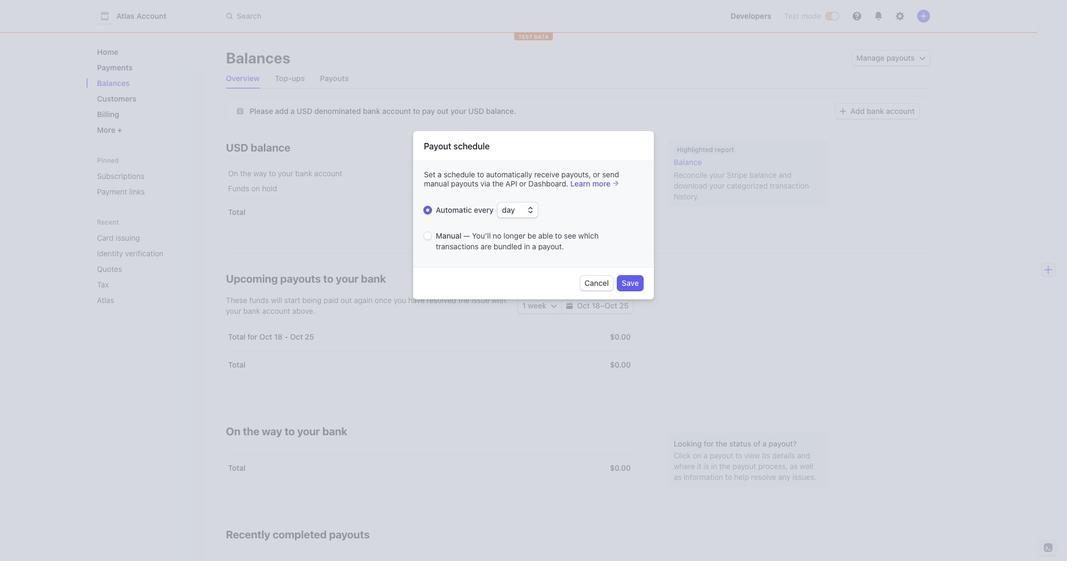 Task type: locate. For each thing, give the bounding box(es) containing it.
payout.
[[538, 242, 564, 251]]

0 vertical spatial and
[[779, 170, 792, 180]]

way
[[253, 169, 267, 178], [262, 425, 282, 438]]

recent
[[97, 218, 119, 226]]

on
[[228, 169, 238, 178], [226, 425, 241, 438]]

pinned
[[97, 156, 119, 164]]

way for on the way to your bank account
[[253, 169, 267, 178]]

3 row from the top
[[226, 323, 633, 351]]

1 vertical spatial 18
[[274, 332, 283, 341]]

as
[[790, 462, 798, 471], [674, 472, 682, 482]]

developers
[[731, 11, 772, 20]]

atlas down tax
[[97, 296, 114, 305]]

automatic
[[436, 205, 472, 214]]

its
[[762, 451, 771, 460]]

1 vertical spatial on
[[226, 425, 241, 438]]

svg image
[[551, 303, 557, 309]]

—
[[462, 231, 472, 240]]

a right set
[[438, 170, 442, 179]]

1 vertical spatial on
[[693, 451, 702, 460]]

svg image
[[919, 55, 926, 61], [237, 108, 243, 114], [840, 108, 846, 115], [566, 303, 573, 309]]

your inside these funds will start being paid out again once you have resolved the issue with your bank account above.
[[226, 306, 241, 316]]

for left the -
[[248, 332, 258, 341]]

or right api
[[519, 179, 527, 188]]

0 horizontal spatial on
[[251, 184, 260, 193]]

1 vertical spatial in
[[711, 462, 717, 471]]

0 vertical spatial on
[[228, 169, 238, 178]]

0 vertical spatial on
[[251, 184, 260, 193]]

0 horizontal spatial usd
[[226, 141, 248, 154]]

pinned navigation links element
[[93, 156, 196, 200]]

out right paid in the bottom left of the page
[[341, 296, 352, 305]]

a down be
[[532, 242, 536, 251]]

core navigation links element
[[93, 43, 196, 139]]

1 row from the top
[[226, 162, 633, 183]]

for inside 'looking for the status of a payout? click on a payout to view its details and where it is in the payout process, as well as information to help resolve any issues.'
[[704, 439, 714, 448]]

payouts left the 'via'
[[451, 179, 479, 188]]

1 total from the top
[[228, 207, 246, 217]]

1 vertical spatial payout
[[733, 462, 756, 471]]

balance
[[674, 157, 702, 167]]

0 vertical spatial in
[[524, 242, 530, 251]]

18 down cancel button
[[592, 301, 600, 310]]

1 horizontal spatial usd
[[297, 106, 312, 115]]

2 row from the top
[[226, 179, 633, 198]]

stripe
[[727, 170, 748, 180]]

completed
[[273, 528, 327, 541]]

on inside row
[[228, 169, 238, 178]]

atlas account
[[116, 11, 167, 20]]

usd up funds
[[226, 141, 248, 154]]

1 vertical spatial schedule
[[444, 170, 475, 179]]

in
[[524, 242, 530, 251], [711, 462, 717, 471]]

schedule right payout
[[454, 141, 490, 151]]

learn more link
[[571, 179, 619, 188]]

see
[[564, 231, 576, 240]]

account
[[137, 11, 167, 20]]

issue
[[472, 296, 490, 305]]

atlas
[[116, 11, 135, 20], [97, 296, 114, 305]]

please add a usd denominated bank account to pay out your usd balance.
[[250, 106, 516, 115]]

–
[[600, 301, 605, 310]]

in right is
[[711, 462, 717, 471]]

balances down the payments
[[97, 78, 130, 88]]

or left send
[[593, 170, 600, 179]]

0 horizontal spatial out
[[341, 296, 352, 305]]

atlas inside recent element
[[97, 296, 114, 305]]

18 left the -
[[274, 332, 283, 341]]

payment
[[97, 187, 127, 196]]

1 vertical spatial balance
[[750, 170, 777, 180]]

subscriptions
[[97, 171, 145, 181]]

1 horizontal spatial 25
[[620, 301, 629, 310]]

and up transaction
[[779, 170, 792, 180]]

which
[[578, 231, 599, 240]]

0 horizontal spatial in
[[524, 242, 530, 251]]

0 horizontal spatial and
[[779, 170, 792, 180]]

as down where
[[674, 472, 682, 482]]

account
[[382, 106, 411, 115], [886, 106, 915, 116], [314, 169, 342, 178], [262, 306, 290, 316]]

1 horizontal spatial and
[[798, 451, 810, 460]]

0 horizontal spatial for
[[248, 332, 258, 341]]

0 vertical spatial way
[[253, 169, 267, 178]]

grid containing on the way to your bank account
[[226, 162, 633, 226]]

1 vertical spatial and
[[798, 451, 810, 460]]

-
[[285, 332, 288, 341]]

customers
[[97, 94, 136, 103]]

as left well
[[790, 462, 798, 471]]

svg image right svg icon
[[566, 303, 573, 309]]

for
[[248, 332, 258, 341], [704, 439, 714, 448]]

your
[[451, 106, 466, 115], [278, 169, 293, 178], [710, 170, 725, 180], [710, 181, 725, 190], [336, 273, 359, 285], [226, 306, 241, 316], [297, 425, 320, 438]]

0 vertical spatial out
[[437, 106, 449, 115]]

schedule left the 'via'
[[444, 170, 475, 179]]

tab list
[[222, 69, 930, 89]]

svg image right manage payouts
[[919, 55, 926, 61]]

25 right the -
[[305, 332, 314, 341]]

0 vertical spatial balance
[[251, 141, 291, 154]]

out
[[437, 106, 449, 115], [341, 296, 352, 305]]

highlighted
[[677, 146, 713, 154]]

0 vertical spatial as
[[790, 462, 798, 471]]

issues.
[[793, 472, 817, 482]]

payouts right completed
[[329, 528, 370, 541]]

1 week button
[[518, 298, 562, 313]]

0 horizontal spatial balance
[[251, 141, 291, 154]]

recent element
[[86, 229, 205, 309]]

dashboard.
[[529, 179, 569, 188]]

2 grid from the top
[[226, 323, 633, 379]]

1 vertical spatial 25
[[305, 332, 314, 341]]

customers link
[[93, 90, 196, 107]]

on left hold
[[251, 184, 260, 193]]

you'll
[[472, 231, 491, 240]]

grid
[[226, 162, 633, 226], [226, 323, 633, 379]]

issuing
[[116, 233, 140, 242]]

way for on the way to your bank
[[262, 425, 282, 438]]

links
[[129, 187, 145, 196]]

payouts right manage at the top right
[[887, 53, 915, 62]]

oct down cancel button
[[605, 301, 618, 310]]

payouts inside manage payouts popup button
[[887, 53, 915, 62]]

out right the pay
[[437, 106, 449, 115]]

details
[[773, 451, 796, 460]]

identity verification
[[97, 249, 164, 258]]

0 vertical spatial balances
[[226, 49, 290, 67]]

1 horizontal spatial in
[[711, 462, 717, 471]]

0 vertical spatial for
[[248, 332, 258, 341]]

0 horizontal spatial as
[[674, 472, 682, 482]]

upcoming payouts to your bank
[[226, 273, 386, 285]]

atlas inside button
[[116, 11, 135, 20]]

oct left the -
[[259, 332, 272, 341]]

svg image inside "add bank account" button
[[840, 108, 846, 115]]

25 right "–"
[[620, 301, 629, 310]]

you'll no longer be able to see which transactions are bundled in a payout.
[[436, 231, 599, 251]]

and up well
[[798, 451, 810, 460]]

for right looking
[[704, 439, 714, 448]]

payouts
[[887, 53, 915, 62], [451, 179, 479, 188], [280, 273, 321, 285], [329, 528, 370, 541]]

payouts
[[320, 74, 349, 83]]

oct left "–"
[[577, 301, 590, 310]]

grid down resolved at bottom
[[226, 323, 633, 379]]

0 horizontal spatial 18
[[274, 332, 283, 341]]

on for on the way to your bank account
[[228, 169, 238, 178]]

payout up help
[[733, 462, 756, 471]]

svg image left add
[[840, 108, 846, 115]]

pinned element
[[93, 167, 196, 200]]

grid up manual
[[226, 162, 633, 226]]

in inside 'looking for the status of a payout? click on a payout to view its details and where it is in the payout process, as well as information to help resolve any issues.'
[[711, 462, 717, 471]]

to inside set a schedule to automatically receive payouts, or send manual payouts via the api or dashboard.
[[477, 170, 484, 179]]

will
[[271, 296, 282, 305]]

payments
[[97, 63, 133, 72]]

to
[[413, 106, 420, 115], [269, 169, 276, 178], [477, 170, 484, 179], [555, 231, 562, 240], [323, 273, 334, 285], [285, 425, 295, 438], [736, 451, 743, 460], [725, 472, 732, 482]]

once
[[375, 296, 392, 305]]

payouts inside set a schedule to automatically receive payouts, or send manual payouts via the api or dashboard.
[[451, 179, 479, 188]]

1 vertical spatial out
[[341, 296, 352, 305]]

1 horizontal spatial atlas
[[116, 11, 135, 20]]

being
[[302, 296, 322, 305]]

process,
[[758, 462, 788, 471]]

svg image left please
[[237, 108, 243, 114]]

0 horizontal spatial 25
[[305, 332, 314, 341]]

manual
[[436, 231, 462, 240]]

1 horizontal spatial for
[[704, 439, 714, 448]]

automatically
[[486, 170, 532, 179]]

row
[[226, 162, 633, 183], [226, 179, 633, 198], [226, 323, 633, 351], [226, 351, 633, 379], [226, 454, 633, 482]]

row containing funds on hold
[[226, 179, 633, 198]]

1 horizontal spatial balance
[[750, 170, 777, 180]]

0 horizontal spatial atlas
[[97, 296, 114, 305]]

1 horizontal spatial 18
[[592, 301, 600, 310]]

svg image inside manage payouts popup button
[[919, 55, 926, 61]]

manage payouts button
[[852, 51, 930, 66]]

0 vertical spatial grid
[[226, 162, 633, 226]]

a right of
[[763, 439, 767, 448]]

0 vertical spatial atlas
[[116, 11, 135, 20]]

or
[[593, 170, 600, 179], [519, 179, 527, 188]]

balance up categorized
[[750, 170, 777, 180]]

balance up the on the way to your bank account
[[251, 141, 291, 154]]

1 vertical spatial way
[[262, 425, 282, 438]]

cancel
[[585, 278, 609, 287]]

4 total from the top
[[228, 463, 246, 472]]

on up it
[[693, 451, 702, 460]]

5 row from the top
[[226, 454, 633, 482]]

1 vertical spatial atlas
[[97, 296, 114, 305]]

total for oct 18 - oct 25
[[228, 332, 314, 341]]

1 vertical spatial grid
[[226, 323, 633, 379]]

1 vertical spatial balances
[[97, 78, 130, 88]]

verification
[[125, 249, 164, 258]]

payments link
[[93, 59, 196, 76]]

usd right the add
[[297, 106, 312, 115]]

0 horizontal spatial balances
[[97, 78, 130, 88]]

1 vertical spatial for
[[704, 439, 714, 448]]

in down be
[[524, 242, 530, 251]]

0 vertical spatial 25
[[620, 301, 629, 310]]

1 grid from the top
[[226, 162, 633, 226]]

usd left balance.
[[468, 106, 484, 115]]

of
[[754, 439, 761, 448]]

atlas left account
[[116, 11, 135, 20]]

3 total from the top
[[228, 360, 246, 369]]

resolve
[[751, 472, 776, 482]]

grid containing total for
[[226, 323, 633, 379]]

1 horizontal spatial on
[[693, 451, 702, 460]]

balances up overview
[[226, 49, 290, 67]]

are
[[481, 242, 492, 251]]

a
[[291, 106, 295, 115], [438, 170, 442, 179], [532, 242, 536, 251], [763, 439, 767, 448], [704, 451, 708, 460]]

0 horizontal spatial or
[[519, 179, 527, 188]]

test
[[784, 11, 800, 20]]

0 vertical spatial schedule
[[454, 141, 490, 151]]

please
[[250, 106, 273, 115]]

payout down status
[[710, 451, 734, 460]]



Task type: vqa. For each thing, say whether or not it's contained in the screenshot.
svg icon within the add bank account button
no



Task type: describe. For each thing, give the bounding box(es) containing it.
transactions
[[436, 242, 479, 251]]

able
[[538, 231, 553, 240]]

identity verification link
[[93, 245, 181, 262]]

categorized
[[727, 181, 768, 190]]

history.
[[674, 192, 699, 201]]

cancel button
[[580, 276, 613, 291]]

on the way to your bank account
[[228, 169, 342, 178]]

looking for the status of a payout? click on a payout to view its details and where it is in the payout process, as well as information to help resolve any issues.
[[674, 439, 817, 482]]

data
[[534, 33, 549, 40]]

payout schedule
[[424, 141, 490, 151]]

more button
[[93, 121, 196, 139]]

balance.
[[486, 106, 516, 115]]

download
[[674, 181, 708, 190]]

hold
[[262, 184, 277, 193]]

quotes link
[[93, 260, 181, 278]]

have
[[408, 296, 425, 305]]

1 horizontal spatial balances
[[226, 49, 290, 67]]

save button
[[618, 276, 643, 291]]

be
[[528, 231, 536, 240]]

recent navigation links element
[[86, 218, 205, 309]]

status
[[730, 439, 752, 448]]

receive
[[534, 170, 560, 179]]

denominated
[[314, 106, 361, 115]]

save
[[622, 278, 639, 287]]

account inside these funds will start being paid out again once you have resolved the issue with your bank account above.
[[262, 306, 290, 316]]

recently completed payouts
[[226, 528, 370, 541]]

more
[[97, 125, 117, 134]]

api
[[506, 179, 517, 188]]

4 row from the top
[[226, 351, 633, 379]]

funds
[[249, 296, 269, 305]]

payment links link
[[93, 183, 196, 200]]

payment links
[[97, 187, 145, 196]]

top-ups
[[275, 74, 305, 83]]

quotes
[[97, 264, 122, 274]]

pay
[[422, 106, 435, 115]]

information
[[684, 472, 723, 482]]

resolved
[[427, 296, 456, 305]]

again
[[354, 296, 373, 305]]

add
[[275, 106, 289, 115]]

payout
[[424, 141, 451, 151]]

card
[[97, 233, 114, 242]]

add bank account
[[851, 106, 915, 116]]

on inside 'looking for the status of a payout? click on a payout to view its details and where it is in the payout process, as well as information to help resolve any issues.'
[[693, 451, 702, 460]]

atlas link
[[93, 291, 181, 309]]

funds on hold
[[228, 184, 277, 193]]

manage payouts
[[857, 53, 915, 62]]

transaction
[[770, 181, 809, 190]]

account inside button
[[886, 106, 915, 116]]

view
[[745, 451, 760, 460]]

1 horizontal spatial or
[[593, 170, 600, 179]]

balance inside highlighted report balance reconcile your stripe balance and download your categorized transaction history.
[[750, 170, 777, 180]]

upcoming
[[226, 273, 278, 285]]

0 vertical spatial 18
[[592, 301, 600, 310]]

home
[[97, 47, 118, 56]]

week
[[528, 301, 547, 310]]

1 horizontal spatial as
[[790, 462, 798, 471]]

billing link
[[93, 105, 196, 123]]

tab list containing overview
[[222, 69, 930, 89]]

bank inside button
[[867, 106, 884, 116]]

set
[[424, 170, 436, 179]]

send
[[602, 170, 619, 179]]

for for the
[[704, 439, 714, 448]]

automatic every
[[436, 205, 496, 214]]

1
[[522, 301, 526, 310]]

reconcile
[[674, 170, 708, 180]]

balance link
[[674, 157, 822, 168]]

more
[[593, 179, 611, 188]]

2 total from the top
[[228, 332, 246, 341]]

atlas account button
[[97, 9, 177, 24]]

a right the add
[[291, 106, 295, 115]]

on for on the way to your bank
[[226, 425, 241, 438]]

row containing on the way to your bank account
[[226, 162, 633, 183]]

developers link
[[727, 8, 776, 25]]

longer
[[504, 231, 526, 240]]

atlas for atlas account
[[116, 11, 135, 20]]

start
[[284, 296, 300, 305]]

payouts,
[[562, 170, 591, 179]]

card issuing link
[[93, 229, 181, 247]]

balances inside core navigation links element
[[97, 78, 130, 88]]

overview
[[226, 74, 260, 83]]

for for oct
[[248, 332, 258, 341]]

payouts up start
[[280, 273, 321, 285]]

via
[[481, 179, 490, 188]]

the inside set a schedule to automatically receive payouts, or send manual payouts via the api or dashboard.
[[492, 179, 504, 188]]

in inside you'll no longer be able to see which transactions are bundled in a payout.
[[524, 242, 530, 251]]

on the way to your bank
[[226, 425, 347, 438]]

1 horizontal spatial out
[[437, 106, 449, 115]]

paid
[[324, 296, 339, 305]]

no
[[493, 231, 502, 240]]

test
[[518, 33, 533, 40]]

click
[[674, 451, 691, 460]]

Search search field
[[220, 6, 523, 26]]

a inside you'll no longer be able to see which transactions are bundled in a payout.
[[532, 242, 536, 251]]

mode
[[801, 11, 822, 20]]

and inside 'looking for the status of a payout? click on a payout to view its details and where it is in the payout process, as well as information to help resolve any issues.'
[[798, 451, 810, 460]]

oct right the -
[[290, 332, 303, 341]]

search
[[237, 11, 262, 20]]

1 vertical spatial as
[[674, 472, 682, 482]]

a inside set a schedule to automatically receive payouts, or send manual payouts via the api or dashboard.
[[438, 170, 442, 179]]

balances link
[[93, 74, 196, 92]]

row containing total for
[[226, 323, 633, 351]]

report
[[715, 146, 734, 154]]

atlas for atlas
[[97, 296, 114, 305]]

with
[[492, 296, 506, 305]]

the inside these funds will start being paid out again once you have resolved the issue with your bank account above.
[[458, 296, 470, 305]]

recently
[[226, 528, 270, 541]]

test mode
[[784, 11, 822, 20]]

ups
[[292, 74, 305, 83]]

schedule inside set a schedule to automatically receive payouts, or send manual payouts via the api or dashboard.
[[444, 170, 475, 179]]

a up is
[[704, 451, 708, 460]]

bank inside these funds will start being paid out again once you have resolved the issue with your bank account above.
[[243, 306, 260, 316]]

2 horizontal spatial usd
[[468, 106, 484, 115]]

manual
[[424, 179, 449, 188]]

18 inside row
[[274, 332, 283, 341]]

tax link
[[93, 276, 181, 293]]

out inside these funds will start being paid out again once you have resolved the issue with your bank account above.
[[341, 296, 352, 305]]

set a schedule to automatically receive payouts, or send manual payouts via the api or dashboard.
[[424, 170, 619, 188]]

to inside you'll no longer be able to see which transactions are bundled in a payout.
[[555, 231, 562, 240]]

learn
[[571, 179, 591, 188]]

0 vertical spatial payout
[[710, 451, 734, 460]]

and inside highlighted report balance reconcile your stripe balance and download your categorized transaction history.
[[779, 170, 792, 180]]



